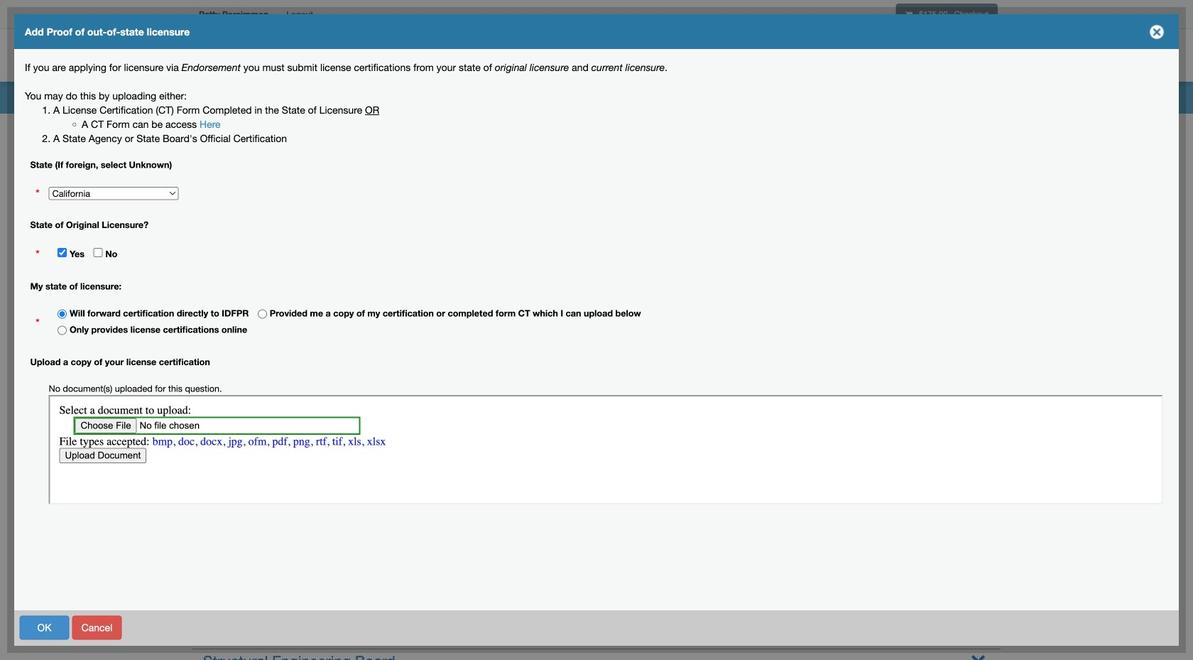 Task type: vqa. For each thing, say whether or not it's contained in the screenshot.
Barber, Cosmetology, Esthetics & Nail Technology Board link
no



Task type: locate. For each thing, give the bounding box(es) containing it.
shopping cart image
[[906, 10, 913, 18]]

None radio
[[58, 309, 67, 319], [258, 309, 267, 319], [58, 309, 67, 319], [258, 309, 267, 319]]

None radio
[[58, 326, 67, 335]]

chevron down image
[[971, 393, 986, 408], [971, 604, 986, 619]]

0 vertical spatial chevron down image
[[971, 393, 986, 408]]

1 vertical spatial chevron down image
[[971, 604, 986, 619]]

close window image
[[1146, 21, 1169, 43], [1146, 21, 1169, 43]]

illinois department of financial and professional regulation image
[[192, 32, 516, 77]]

chevron down image
[[971, 651, 986, 660]]

None checkbox
[[58, 248, 67, 257], [93, 248, 103, 257], [58, 248, 67, 257], [93, 248, 103, 257]]

None button
[[20, 616, 69, 640], [72, 616, 122, 640], [205, 616, 262, 640], [265, 616, 304, 640], [1075, 616, 1163, 640], [20, 616, 69, 640], [72, 616, 122, 640], [205, 616, 262, 640], [265, 616, 304, 640], [1075, 616, 1163, 640]]



Task type: describe. For each thing, give the bounding box(es) containing it.
1 chevron down image from the top
[[971, 393, 986, 408]]

2 chevron down image from the top
[[971, 604, 986, 619]]



